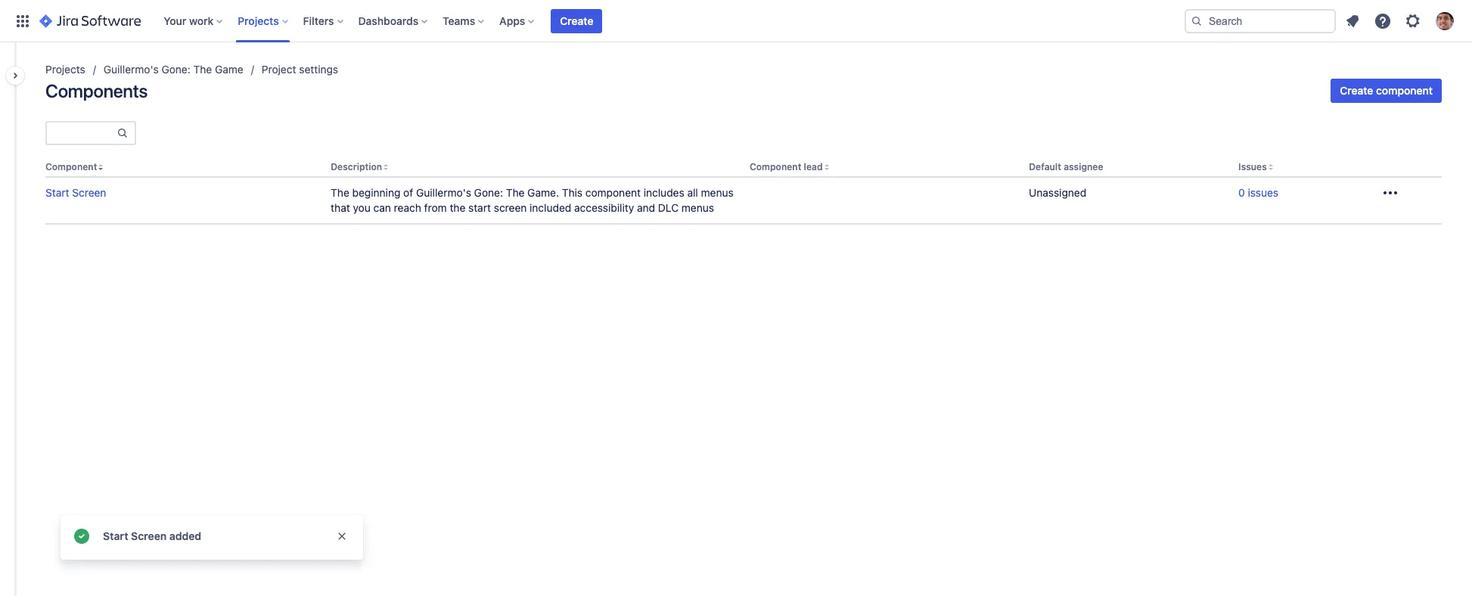 Task type: vqa. For each thing, say whether or not it's contained in the screenshot.
in
no



Task type: describe. For each thing, give the bounding box(es) containing it.
start for start screen added
[[103, 530, 128, 543]]

more image
[[1382, 184, 1400, 202]]

and
[[637, 201, 656, 214]]

that
[[331, 201, 350, 214]]

0
[[1239, 186, 1246, 199]]

dismiss image
[[336, 531, 348, 543]]

issues
[[1248, 186, 1279, 199]]

create component
[[1341, 84, 1434, 97]]

settings
[[299, 63, 338, 76]]

project settings
[[262, 63, 338, 76]]

the beginning of guillermo's gone: the game. this component includes all menus that you can reach from the start screen included accessibility and dlc menus
[[331, 186, 734, 214]]

primary element
[[9, 0, 1185, 42]]

1 horizontal spatial the
[[331, 186, 350, 199]]

component inside button
[[1377, 84, 1434, 97]]

assignee
[[1064, 161, 1104, 173]]

start for start screen
[[45, 186, 69, 199]]

includes
[[644, 186, 685, 199]]

0 horizontal spatial guillermo's
[[104, 63, 159, 76]]

this
[[562, 186, 583, 199]]

can
[[374, 201, 391, 214]]

projects link
[[45, 61, 85, 79]]

filters
[[303, 14, 334, 27]]

apps button
[[495, 9, 541, 33]]

game.
[[528, 186, 559, 199]]

issues
[[1239, 161, 1268, 173]]

component for component lead
[[750, 161, 802, 173]]

create for create
[[560, 14, 594, 27]]

sidebar navigation image
[[0, 61, 33, 91]]

work
[[189, 14, 214, 27]]

screen for start screen added
[[131, 530, 167, 543]]

component lead
[[750, 161, 823, 173]]

settings image
[[1405, 12, 1423, 30]]

unassigned
[[1029, 186, 1087, 199]]

included
[[530, 201, 572, 214]]

all
[[688, 186, 698, 199]]

projects button
[[233, 9, 294, 33]]

start screen link
[[45, 186, 106, 199]]

default
[[1029, 161, 1062, 173]]

description
[[331, 161, 382, 173]]

banner containing your work
[[0, 0, 1473, 42]]

guillermo's inside the beginning of guillermo's gone: the game. this component includes all menus that you can reach from the start screen included accessibility and dlc menus
[[416, 186, 471, 199]]

start screen
[[45, 186, 106, 199]]

start screen added
[[103, 530, 202, 543]]

beginning
[[352, 186, 401, 199]]

project
[[262, 63, 296, 76]]

your profile and settings image
[[1437, 12, 1455, 30]]

screen for start screen
[[72, 186, 106, 199]]

project settings link
[[262, 61, 338, 79]]

game
[[215, 63, 244, 76]]



Task type: locate. For each thing, give the bounding box(es) containing it.
component for component button at the left top of the page
[[45, 161, 97, 173]]

menus right all
[[701, 186, 734, 199]]

screen left added
[[131, 530, 167, 543]]

guillermo's gone: the game link
[[104, 61, 244, 79]]

component
[[45, 161, 97, 173], [750, 161, 802, 173]]

create right the apps dropdown button
[[560, 14, 594, 27]]

0 horizontal spatial screen
[[72, 186, 106, 199]]

0 vertical spatial guillermo's
[[104, 63, 159, 76]]

1 vertical spatial menus
[[682, 201, 715, 214]]

projects inside 'projects' popup button
[[238, 14, 279, 27]]

component down settings icon on the top right of the page
[[1377, 84, 1434, 97]]

guillermo's
[[104, 63, 159, 76], [416, 186, 471, 199]]

create inside create button
[[560, 14, 594, 27]]

filters button
[[299, 9, 349, 33]]

projects for projects link
[[45, 63, 85, 76]]

2 component from the left
[[750, 161, 802, 173]]

guillermo's gone: the game
[[104, 63, 244, 76]]

guillermo's up from
[[416, 186, 471, 199]]

create
[[560, 14, 594, 27], [1341, 84, 1374, 97]]

the left game
[[193, 63, 212, 76]]

lead
[[804, 161, 823, 173]]

the up screen
[[506, 186, 525, 199]]

start down component button at the left top of the page
[[45, 186, 69, 199]]

1 horizontal spatial create
[[1341, 84, 1374, 97]]

your work button
[[159, 9, 229, 33]]

teams button
[[438, 9, 491, 33]]

0 horizontal spatial create
[[560, 14, 594, 27]]

you
[[353, 201, 371, 214]]

gone: inside guillermo's gone: the game link
[[162, 63, 191, 76]]

1 vertical spatial screen
[[131, 530, 167, 543]]

1 horizontal spatial guillermo's
[[416, 186, 471, 199]]

reach
[[394, 201, 421, 214]]

0 vertical spatial screen
[[72, 186, 106, 199]]

teams
[[443, 14, 475, 27]]

None text field
[[47, 123, 117, 144]]

create for create component
[[1341, 84, 1374, 97]]

0 vertical spatial create
[[560, 14, 594, 27]]

1 horizontal spatial component
[[750, 161, 802, 173]]

start
[[469, 201, 491, 214]]

the inside guillermo's gone: the game link
[[193, 63, 212, 76]]

of
[[404, 186, 413, 199]]

start
[[45, 186, 69, 199], [103, 530, 128, 543]]

1 vertical spatial component
[[586, 186, 641, 199]]

default assignee
[[1029, 161, 1104, 173]]

components
[[45, 80, 148, 101]]

0 vertical spatial start
[[45, 186, 69, 199]]

search image
[[1191, 15, 1203, 27]]

1 horizontal spatial gone:
[[474, 186, 503, 199]]

0 vertical spatial gone:
[[162, 63, 191, 76]]

1 horizontal spatial component
[[1377, 84, 1434, 97]]

1 vertical spatial start
[[103, 530, 128, 543]]

component left lead
[[750, 161, 802, 173]]

component up accessibility
[[586, 186, 641, 199]]

component up "start screen"
[[45, 161, 97, 173]]

gone: up start
[[474, 186, 503, 199]]

gone: down your
[[162, 63, 191, 76]]

dlc
[[658, 201, 679, 214]]

gone: inside the beginning of guillermo's gone: the game. this component includes all menus that you can reach from the start screen included accessibility and dlc menus
[[474, 186, 503, 199]]

added
[[169, 530, 202, 543]]

component
[[1377, 84, 1434, 97], [586, 186, 641, 199]]

help image
[[1375, 12, 1393, 30]]

component lead button
[[750, 161, 823, 173]]

projects for 'projects' popup button
[[238, 14, 279, 27]]

gone:
[[162, 63, 191, 76], [474, 186, 503, 199]]

your
[[164, 14, 186, 27]]

from
[[424, 201, 447, 214]]

0 vertical spatial menus
[[701, 186, 734, 199]]

start right success icon in the bottom left of the page
[[103, 530, 128, 543]]

the
[[450, 201, 466, 214]]

the up 'that'
[[331, 186, 350, 199]]

0 horizontal spatial start
[[45, 186, 69, 199]]

2 horizontal spatial the
[[506, 186, 525, 199]]

component inside the beginning of guillermo's gone: the game. this component includes all menus that you can reach from the start screen included accessibility and dlc menus
[[586, 186, 641, 199]]

create inside create component button
[[1341, 84, 1374, 97]]

menus
[[701, 186, 734, 199], [682, 201, 715, 214]]

guillermo's up the components
[[104, 63, 159, 76]]

jira software image
[[39, 12, 141, 30], [39, 12, 141, 30]]

create down notifications icon
[[1341, 84, 1374, 97]]

0 vertical spatial component
[[1377, 84, 1434, 97]]

1 vertical spatial gone:
[[474, 186, 503, 199]]

description button
[[331, 161, 382, 173]]

Search field
[[1185, 9, 1337, 33]]

screen
[[494, 201, 527, 214]]

1 horizontal spatial start
[[103, 530, 128, 543]]

your work
[[164, 14, 214, 27]]

screen down component button at the left top of the page
[[72, 186, 106, 199]]

0 issues
[[1239, 186, 1279, 199]]

dashboards button
[[354, 9, 434, 33]]

banner
[[0, 0, 1473, 42]]

projects
[[238, 14, 279, 27], [45, 63, 85, 76]]

1 vertical spatial guillermo's
[[416, 186, 471, 199]]

0 horizontal spatial component
[[45, 161, 97, 173]]

the
[[193, 63, 212, 76], [331, 186, 350, 199], [506, 186, 525, 199]]

0 vertical spatial projects
[[238, 14, 279, 27]]

0 horizontal spatial projects
[[45, 63, 85, 76]]

1 horizontal spatial screen
[[131, 530, 167, 543]]

component button
[[45, 161, 97, 173]]

1 component from the left
[[45, 161, 97, 173]]

apps
[[500, 14, 526, 27]]

issues button
[[1239, 161, 1268, 173]]

create component button
[[1332, 79, 1443, 103]]

1 horizontal spatial projects
[[238, 14, 279, 27]]

0 horizontal spatial component
[[586, 186, 641, 199]]

1 vertical spatial projects
[[45, 63, 85, 76]]

0 horizontal spatial gone:
[[162, 63, 191, 76]]

0 horizontal spatial the
[[193, 63, 212, 76]]

projects up project
[[238, 14, 279, 27]]

1 vertical spatial create
[[1341, 84, 1374, 97]]

menus down all
[[682, 201, 715, 214]]

notifications image
[[1344, 12, 1362, 30]]

projects up the components
[[45, 63, 85, 76]]

success image
[[73, 528, 91, 546]]

0 issues link
[[1239, 186, 1279, 199]]

accessibility
[[575, 201, 634, 214]]

screen
[[72, 186, 106, 199], [131, 530, 167, 543]]

appswitcher icon image
[[14, 12, 32, 30]]

create button
[[551, 9, 603, 33]]

dashboards
[[358, 14, 419, 27]]



